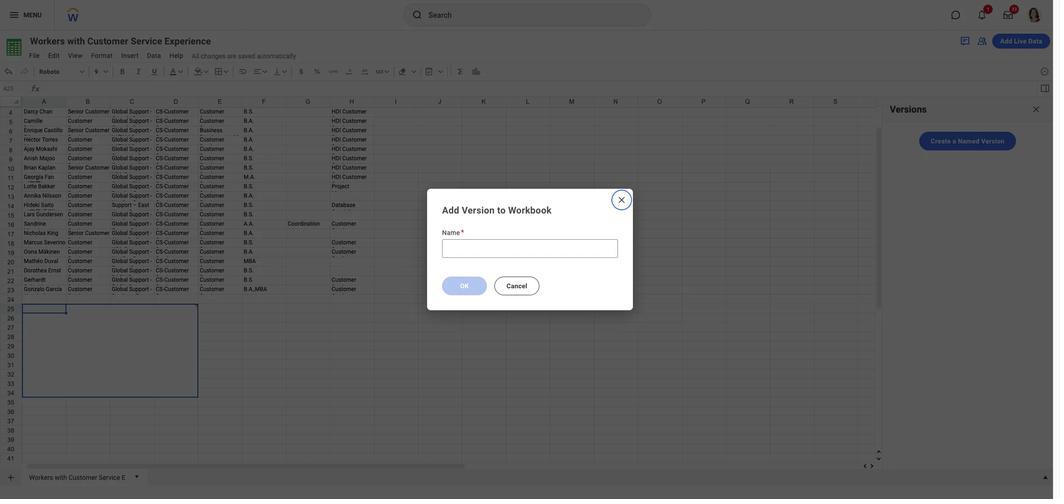 Task type: describe. For each thing, give the bounding box(es) containing it.
name *
[[442, 228, 464, 237]]

named
[[958, 138, 980, 145]]

versions
[[890, 104, 927, 115]]

changes
[[201, 52, 226, 60]]

service for e
[[99, 474, 120, 482]]

workbook
[[508, 205, 552, 216]]

inbox large image
[[1004, 10, 1013, 20]]

toolbar container region
[[0, 62, 1036, 81]]

with for workers with customer service e
[[55, 474, 67, 482]]

all changes are saved automatically
[[192, 52, 296, 60]]

*
[[461, 228, 464, 237]]

eraser image
[[398, 67, 407, 76]]

ok
[[460, 283, 469, 290]]

create a named version button
[[919, 132, 1016, 151]]

workers with customer service experience button
[[25, 35, 228, 48]]

add footer ws image
[[6, 473, 16, 483]]

cancel
[[507, 283, 527, 290]]

version inside dialog
[[462, 205, 495, 216]]

add version to workbook dialog
[[427, 189, 633, 311]]

formula editor image
[[1039, 83, 1051, 94]]

add live data
[[1000, 37, 1042, 45]]

notifications large image
[[977, 10, 987, 20]]

underline image
[[150, 67, 159, 76]]

saved
[[238, 52, 255, 60]]

add version to workbook
[[442, 205, 552, 216]]

data
[[1028, 37, 1042, 45]]

workers for workers with customer service experience
[[30, 36, 65, 47]]

add for add version to workbook
[[442, 205, 459, 216]]

version inside button
[[981, 138, 1005, 145]]

activity stream image
[[960, 36, 971, 47]]

e
[[122, 474, 125, 482]]

all
[[192, 52, 199, 60]]

search image
[[412, 9, 423, 21]]

text wrap image
[[238, 67, 247, 76]]



Task type: locate. For each thing, give the bounding box(es) containing it.
workers inside button
[[29, 474, 53, 482]]

customer inside button
[[69, 474, 97, 482]]

None text field
[[1, 82, 28, 95], [442, 240, 618, 258], [1, 82, 28, 95], [442, 240, 618, 258]]

0 vertical spatial with
[[67, 36, 85, 47]]

menus menu bar
[[24, 49, 188, 62]]

customer for experience
[[87, 36, 128, 47]]

1 vertical spatial with
[[55, 474, 67, 482]]

customer up menus menu bar
[[87, 36, 128, 47]]

workers
[[30, 36, 65, 47], [29, 474, 53, 482]]

1 vertical spatial version
[[462, 205, 495, 216]]

service up "underline" icon
[[131, 36, 162, 47]]

1 horizontal spatial service
[[131, 36, 162, 47]]

x image
[[1032, 105, 1041, 114]]

customer left e
[[69, 474, 97, 482]]

bold image
[[118, 67, 127, 76]]

1 vertical spatial add
[[442, 205, 459, 216]]

0 vertical spatial customer
[[87, 36, 128, 47]]

add live data button
[[992, 34, 1050, 49]]

add zero image
[[360, 67, 369, 76]]

are
[[227, 52, 236, 60]]

add inside add live data button
[[1000, 37, 1012, 45]]

workers inside button
[[30, 36, 65, 47]]

cancel button
[[495, 277, 539, 296]]

1 vertical spatial service
[[99, 474, 120, 482]]

version right named
[[981, 138, 1005, 145]]

add
[[1000, 37, 1012, 45], [442, 205, 459, 216]]

version left "to"
[[462, 205, 495, 216]]

customer
[[87, 36, 128, 47], [69, 474, 97, 482]]

add inside add version to workbook dialog
[[442, 205, 459, 216]]

to
[[497, 205, 506, 216]]

version
[[981, 138, 1005, 145], [462, 205, 495, 216]]

fx image
[[30, 83, 41, 95]]

0 horizontal spatial version
[[462, 205, 495, 216]]

workers with customer service e
[[29, 474, 125, 482]]

percentage image
[[312, 67, 322, 76]]

grid
[[0, 78, 1060, 500]]

with inside button
[[55, 474, 67, 482]]

service inside workers with customer service experience button
[[131, 36, 162, 47]]

0 horizontal spatial add
[[442, 205, 459, 216]]

name
[[442, 229, 460, 237]]

dollar sign image
[[296, 67, 306, 76]]

workers with customer service e button
[[25, 470, 129, 485]]

0 vertical spatial version
[[981, 138, 1005, 145]]

automatically
[[257, 52, 296, 60]]

0 horizontal spatial service
[[99, 474, 120, 482]]

experience
[[164, 36, 211, 47]]

service
[[131, 36, 162, 47], [99, 474, 120, 482]]

chart image
[[471, 67, 481, 76]]

1 horizontal spatial version
[[981, 138, 1005, 145]]

1 vertical spatial workers
[[29, 474, 53, 482]]

customer inside button
[[87, 36, 128, 47]]

with
[[67, 36, 85, 47], [55, 474, 67, 482]]

italics image
[[134, 67, 143, 76]]

service left e
[[99, 474, 120, 482]]

ok button
[[442, 277, 487, 296]]

1 vertical spatial customer
[[69, 474, 97, 482]]

add up name *
[[442, 205, 459, 216]]

0 vertical spatial add
[[1000, 37, 1012, 45]]

undo l image
[[4, 67, 13, 76]]

autosum image
[[456, 67, 465, 76]]

add left 'live' at top right
[[1000, 37, 1012, 45]]

paste image
[[424, 67, 434, 76]]

workers with customer service experience
[[30, 36, 211, 47]]

1 horizontal spatial add
[[1000, 37, 1012, 45]]

media classroom image
[[976, 36, 988, 47]]

chevron up circle image
[[1040, 67, 1049, 76]]

create
[[931, 138, 951, 145]]

create a named version
[[931, 138, 1005, 145]]

a
[[953, 138, 956, 145]]

workers for workers with customer service e
[[29, 474, 53, 482]]

service for experience
[[131, 36, 162, 47]]

0 vertical spatial service
[[131, 36, 162, 47]]

with for workers with customer service experience
[[67, 36, 85, 47]]

x image
[[617, 196, 626, 205]]

thousands comma image
[[328, 67, 338, 76]]

profile logan mcneil element
[[1021, 5, 1048, 25]]

all changes are saved automatically button
[[188, 52, 296, 61]]

customer for e
[[69, 474, 97, 482]]

remove zero image
[[344, 67, 354, 76]]

0 vertical spatial workers
[[30, 36, 65, 47]]

with inside button
[[67, 36, 85, 47]]

add for add live data
[[1000, 37, 1012, 45]]

live
[[1014, 37, 1027, 45]]

service inside workers with customer service e button
[[99, 474, 120, 482]]



Task type: vqa. For each thing, say whether or not it's contained in the screenshot.
top the with
yes



